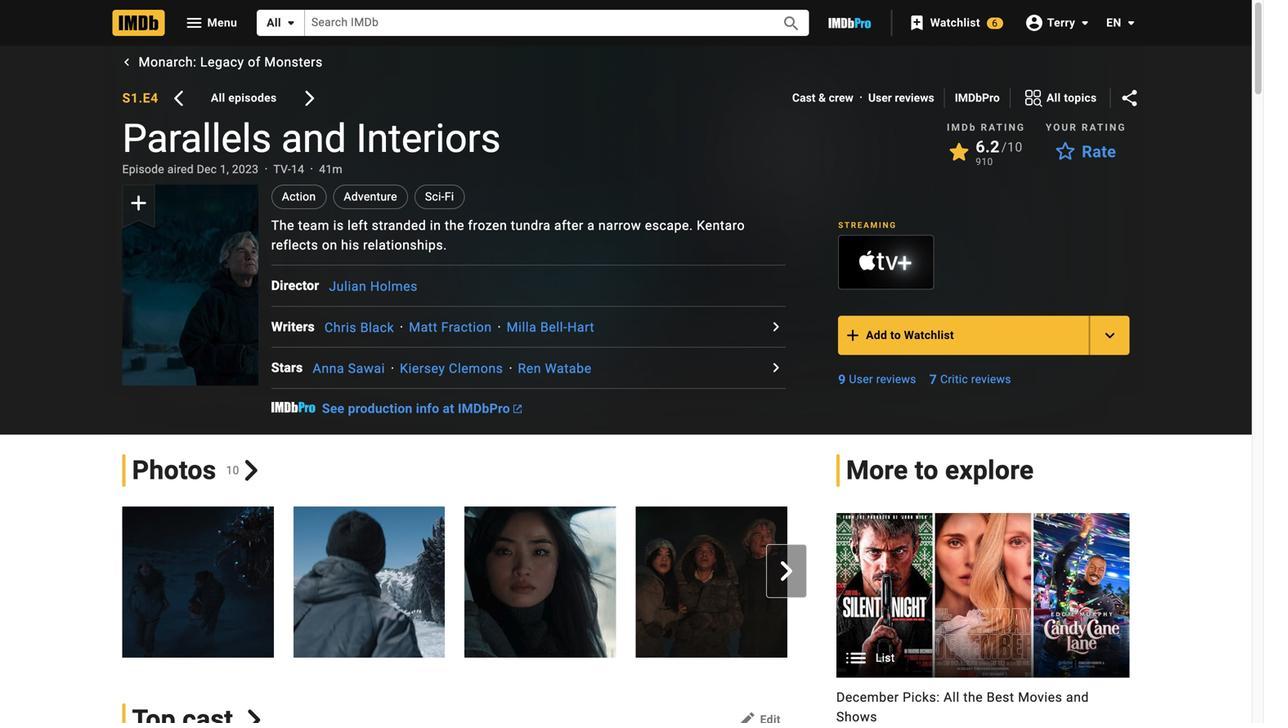 Task type: describe. For each thing, give the bounding box(es) containing it.
chevron left image
[[119, 54, 135, 70]]

group for edit image
[[103, 507, 958, 658]]

see full cast and crew image for ren watabe
[[766, 358, 786, 378]]

menu
[[207, 16, 237, 29]]

Search IMDb text field
[[305, 10, 763, 36]]

home image
[[112, 10, 165, 36]]

watabe
[[545, 361, 592, 376]]

previous episode image
[[168, 88, 188, 108]]

on
[[322, 238, 337, 253]]

add title to another list image
[[1100, 326, 1120, 345]]

list group
[[836, 513, 1130, 678]]

group for add title to another list icon
[[838, 235, 934, 290]]

kurt russell, anna sawai, and kiersey clemons in monarch: legacy of monsters (2023) image
[[636, 507, 787, 658]]

imdb rating
[[947, 122, 1025, 133]]

info
[[416, 401, 439, 416]]

frozen
[[468, 218, 507, 233]]

next episode image
[[300, 88, 319, 108]]

matt fraction
[[409, 320, 492, 335]]

after
[[554, 218, 584, 233]]

categories image
[[1024, 88, 1043, 108]]

to for more
[[915, 455, 938, 486]]

anna sawai
[[313, 361, 385, 376]]

10 inside 6.2 / 10 910
[[1007, 139, 1023, 155]]

edit image
[[737, 711, 757, 724]]

cast & crew
[[792, 91, 853, 105]]

sawai
[[348, 361, 385, 376]]

.
[[139, 90, 143, 106]]

anna sawai button
[[313, 361, 385, 376]]

aired
[[167, 163, 194, 176]]

left
[[348, 218, 368, 233]]

see production info at imdbpro button
[[322, 401, 522, 416]]

imdbpro button
[[955, 90, 1000, 106]]

your rating
[[1046, 122, 1126, 133]]

list
[[876, 652, 895, 665]]

to for add
[[890, 329, 901, 342]]

more
[[846, 455, 908, 486]]

reflects
[[271, 238, 318, 253]]

chris black button
[[324, 320, 394, 335]]

anna sawai in monarch: legacy of monsters (2023) image
[[465, 507, 616, 658]]

milla
[[507, 320, 537, 335]]

december picks: all the best movies and shows
[[836, 690, 1089, 724]]

your
[[1046, 122, 1078, 133]]

reviews for 7
[[971, 373, 1011, 386]]

director
[[271, 278, 319, 294]]

0 vertical spatial watchlist
[[930, 16, 980, 29]]

all topics button
[[1010, 85, 1110, 111]]

imdb
[[947, 122, 977, 133]]

7 critic reviews
[[929, 372, 1011, 387]]

rate button
[[1046, 137, 1126, 167]]

episode aired dec 1, 2023
[[122, 163, 259, 176]]

see full cast and crew image for milla bell-hart
[[766, 317, 786, 337]]

dec
[[197, 163, 217, 176]]

julian holmes button
[[329, 279, 418, 294]]

rate
[[1082, 142, 1116, 161]]

see
[[322, 401, 344, 416]]

kiersey
[[400, 361, 445, 376]]

action button
[[271, 185, 327, 209]]

arrow drop down image inside en button
[[1121, 13, 1141, 33]]

menu button
[[171, 10, 250, 36]]

all episodes button
[[198, 83, 290, 113]]

episode
[[122, 163, 164, 176]]

anna
[[313, 361, 344, 376]]

shows
[[836, 710, 877, 724]]

black
[[360, 320, 394, 335]]

streaming
[[838, 220, 897, 230]]

1 vertical spatial 10
[[226, 464, 239, 477]]

all topics
[[1046, 91, 1097, 104]]

ren watabe
[[518, 361, 592, 376]]

arrow drop down image inside terry button
[[1075, 13, 1095, 33]]

910
[[976, 156, 993, 168]]

cast & crew button
[[792, 90, 853, 106]]

parallels and interiors
[[122, 116, 501, 161]]

cast
[[792, 91, 816, 105]]

s1 . e4
[[122, 90, 158, 106]]

e4
[[143, 90, 158, 106]]

terry
[[1047, 16, 1075, 29]]

all inside december picks: all the best movies and shows
[[944, 690, 960, 706]]

anna sawai and kiersey clemons in monarch: legacy of monsters (2023) image
[[122, 507, 274, 658]]

matt
[[409, 320, 438, 335]]

more to explore
[[846, 455, 1034, 486]]

monarch: legacy of monsters button
[[119, 46, 329, 78]]

escape.
[[645, 218, 693, 233]]

milla bell-hart button
[[507, 320, 594, 335]]

production art image
[[836, 513, 1130, 678]]

critic
[[940, 373, 968, 386]]

in
[[430, 218, 441, 233]]

add to watchlist
[[866, 329, 954, 342]]

reviews for 9
[[876, 373, 916, 386]]

2023
[[232, 163, 259, 176]]

user inside button
[[868, 91, 892, 105]]

interiors
[[356, 116, 501, 161]]

ren watabe button
[[518, 361, 592, 376]]

all for all
[[267, 16, 281, 29]]

parallels
[[122, 116, 272, 161]]

watch on apple tv+ image
[[839, 236, 933, 289]]

en button
[[1093, 8, 1141, 38]]

crew
[[829, 91, 853, 105]]



Task type: locate. For each thing, give the bounding box(es) containing it.
0 vertical spatial and
[[281, 116, 346, 161]]

photos
[[132, 455, 216, 486]]

10 right 6.2
[[1007, 139, 1023, 155]]

adventure
[[344, 190, 397, 204]]

1 horizontal spatial imdbpro
[[955, 91, 1000, 105]]

and inside december picks: all the best movies and shows
[[1066, 690, 1089, 706]]

9
[[838, 372, 846, 387]]

chris
[[324, 320, 357, 335]]

1 horizontal spatial arrow drop down image
[[1121, 13, 1141, 33]]

december
[[836, 690, 899, 706]]

0 vertical spatial to
[[890, 329, 901, 342]]

all episodes
[[211, 91, 277, 105]]

0 horizontal spatial rating
[[981, 122, 1025, 133]]

watchlist inside button
[[904, 329, 954, 342]]

kiersey clemons button
[[400, 361, 503, 376]]

0 vertical spatial chevron right inline image
[[241, 460, 262, 481]]

0 horizontal spatial arrow drop down image
[[1075, 13, 1095, 33]]

None field
[[305, 10, 763, 36]]

add image
[[843, 326, 863, 345]]

narrow
[[598, 218, 641, 233]]

chevron right inline image
[[241, 460, 262, 481], [777, 562, 796, 581], [244, 710, 265, 724]]

reviews inside 9 user reviews
[[876, 373, 916, 386]]

reviews left '7'
[[876, 373, 916, 386]]

1 horizontal spatial to
[[915, 455, 938, 486]]

submit search image
[[782, 14, 801, 33]]

monarch: legacy of monsters
[[139, 54, 323, 70]]

the
[[271, 218, 294, 233]]

user
[[868, 91, 892, 105], [849, 373, 873, 386]]

watchlist image
[[907, 13, 927, 33]]

see full cast and crew image left 9
[[766, 358, 786, 378]]

stranded
[[372, 218, 426, 233]]

all for all topics
[[1046, 91, 1061, 104]]

ren
[[518, 361, 541, 376]]

user inside 9 user reviews
[[849, 373, 873, 386]]

reviews right critic
[[971, 373, 1011, 386]]

a
[[587, 218, 595, 233]]

1 horizontal spatial 10
[[1007, 139, 1023, 155]]

account circle image
[[1024, 13, 1044, 33]]

imdbpro up imdb rating
[[955, 91, 1000, 105]]

1 vertical spatial and
[[1066, 690, 1089, 706]]

&
[[818, 91, 826, 105]]

1 vertical spatial imdbpro
[[458, 401, 510, 416]]

7
[[929, 372, 937, 387]]

rating for imdb rating
[[981, 122, 1025, 133]]

menu image
[[184, 13, 204, 33]]

0 vertical spatial see full cast and crew image
[[766, 317, 786, 337]]

tv-14 button
[[273, 161, 304, 178]]

1 horizontal spatial and
[[1066, 690, 1089, 706]]

stars button
[[271, 358, 313, 378]]

9 user reviews
[[838, 372, 916, 387]]

share on social media image
[[1120, 88, 1139, 108]]

julian holmes
[[329, 279, 418, 294]]

all for all episodes
[[211, 91, 225, 105]]

reviews inside 7 critic reviews
[[971, 373, 1011, 386]]

user right 9
[[849, 373, 873, 386]]

user reviews
[[868, 91, 934, 105]]

production
[[348, 401, 413, 416]]

the team is left stranded in the frozen tundra after a narrow escape. kentaro reflects on his relationships.
[[271, 218, 745, 253]]

relationships.
[[363, 238, 447, 253]]

All search field
[[257, 10, 809, 36]]

6.2 / 10 910
[[976, 137, 1023, 168]]

his
[[341, 238, 359, 253]]

topics
[[1064, 91, 1097, 104]]

0 horizontal spatial imdbpro
[[458, 401, 510, 416]]

imdbpro left launch inline "icon"
[[458, 401, 510, 416]]

watchlist up '7'
[[904, 329, 954, 342]]

picks:
[[903, 690, 940, 706]]

all right categories icon on the right of page
[[1046, 91, 1061, 104]]

s1
[[122, 90, 139, 106]]

monarch:
[[139, 54, 197, 70]]

en
[[1106, 16, 1121, 29]]

all button
[[257, 10, 305, 36]]

to right add
[[890, 329, 901, 342]]

arrow drop down image right terry
[[1121, 13, 1141, 33]]

0 vertical spatial imdbpro
[[955, 91, 1000, 105]]

chris black
[[324, 320, 394, 335]]

1 horizontal spatial rating
[[1082, 122, 1126, 133]]

14
[[291, 163, 304, 176]]

december picks: all the best movies and shows group
[[836, 513, 1130, 724]]

the left best
[[963, 690, 983, 706]]

bell-
[[540, 320, 567, 335]]

tv-
[[273, 163, 291, 176]]

1 vertical spatial user
[[849, 373, 873, 386]]

1 vertical spatial see full cast and crew image
[[766, 358, 786, 378]]

december picks: all the best movies and shows link
[[836, 688, 1130, 724]]

see full cast and crew image
[[766, 317, 786, 337], [766, 358, 786, 378]]

2 see full cast and crew image from the top
[[766, 358, 786, 378]]

1 see full cast and crew image from the top
[[766, 317, 786, 337]]

sci-fi
[[425, 190, 454, 204]]

all
[[267, 16, 281, 29], [1046, 91, 1061, 104], [211, 91, 225, 105], [944, 690, 960, 706]]

rating up the /
[[981, 122, 1025, 133]]

0 horizontal spatial and
[[281, 116, 346, 161]]

1 rating from the left
[[981, 122, 1025, 133]]

0 horizontal spatial the
[[445, 218, 464, 233]]

watchlist right watchlist icon
[[930, 16, 980, 29]]

none field inside all search field
[[305, 10, 763, 36]]

all left episodes
[[211, 91, 225, 105]]

the inside the team is left stranded in the frozen tundra after a narrow escape. kentaro reflects on his relationships.
[[445, 218, 464, 233]]

and up 14
[[281, 116, 346, 161]]

10
[[1007, 139, 1023, 155], [226, 464, 239, 477]]

to
[[890, 329, 901, 342], [915, 455, 938, 486]]

see full cast and crew image left add icon at the right top of page
[[766, 317, 786, 337]]

group
[[122, 185, 258, 386], [838, 235, 934, 290], [103, 507, 958, 658]]

1 vertical spatial chevron right inline image
[[777, 562, 796, 581]]

kurt russell, ren watabe, and anna sawai in monarch: legacy of monsters (2023) image
[[807, 507, 958, 658]]

the right in
[[445, 218, 464, 233]]

all inside button
[[1046, 91, 1061, 104]]

6.2
[[976, 137, 1000, 157]]

0 horizontal spatial to
[[890, 329, 901, 342]]

arrow drop down image
[[1075, 13, 1095, 33], [1121, 13, 1141, 33]]

all up monsters
[[267, 16, 281, 29]]

0 vertical spatial user
[[868, 91, 892, 105]]

1 vertical spatial watchlist
[[904, 329, 954, 342]]

launch inline image
[[513, 405, 522, 413]]

2 rating from the left
[[1082, 122, 1126, 133]]

and right movies
[[1066, 690, 1089, 706]]

0 vertical spatial 10
[[1007, 139, 1023, 155]]

the
[[445, 218, 464, 233], [963, 690, 983, 706]]

reviews inside user reviews button
[[895, 91, 934, 105]]

episodes
[[228, 91, 277, 105]]

writers
[[271, 319, 315, 335]]

user right crew
[[868, 91, 892, 105]]

to inside button
[[890, 329, 901, 342]]

the inside december picks: all the best movies and shows
[[963, 690, 983, 706]]

fi
[[445, 190, 454, 204]]

stars
[[271, 360, 303, 376]]

1 horizontal spatial the
[[963, 690, 983, 706]]

legacy
[[200, 54, 244, 70]]

rating for your rating
[[1082, 122, 1126, 133]]

milla bell-hart
[[507, 320, 594, 335]]

user reviews button
[[868, 90, 934, 106]]

tv-14
[[273, 163, 304, 176]]

best
[[987, 690, 1014, 706]]

arrow drop down image
[[281, 13, 301, 33]]

2 vertical spatial chevron right inline image
[[244, 710, 265, 724]]

hart
[[567, 320, 594, 335]]

terry button
[[1016, 8, 1095, 37]]

explore
[[945, 455, 1034, 486]]

kiersey clemons
[[400, 361, 503, 376]]

clemons
[[449, 361, 503, 376]]

1 vertical spatial the
[[963, 690, 983, 706]]

kurt russell in monarch: legacy of monsters (2023) image
[[122, 185, 258, 386]]

list link
[[836, 513, 1130, 678]]

at
[[443, 401, 454, 416]]

see full cast and crew element
[[271, 276, 329, 296]]

and
[[281, 116, 346, 161], [1066, 690, 1089, 706]]

41m
[[319, 163, 343, 176]]

add to watchlist button
[[838, 316, 1090, 355]]

all right picks:
[[944, 690, 960, 706]]

holmes
[[370, 279, 418, 294]]

rating up rate
[[1082, 122, 1126, 133]]

arrow drop down image left en
[[1075, 13, 1095, 33]]

to right 'more'
[[915, 455, 938, 486]]

10 right 'photos'
[[226, 464, 239, 477]]

tundra
[[511, 218, 551, 233]]

ren watabe in monarch: legacy of monsters (2023) image
[[293, 507, 445, 658]]

1 vertical spatial to
[[915, 455, 938, 486]]

action
[[282, 190, 316, 204]]

0 horizontal spatial 10
[[226, 464, 239, 477]]

reviews left imdbpro button
[[895, 91, 934, 105]]

all inside search field
[[267, 16, 281, 29]]

adventure button
[[333, 185, 408, 209]]

0 vertical spatial the
[[445, 218, 464, 233]]



Task type: vqa. For each thing, say whether or not it's contained in the screenshot.
the Video Player application
no



